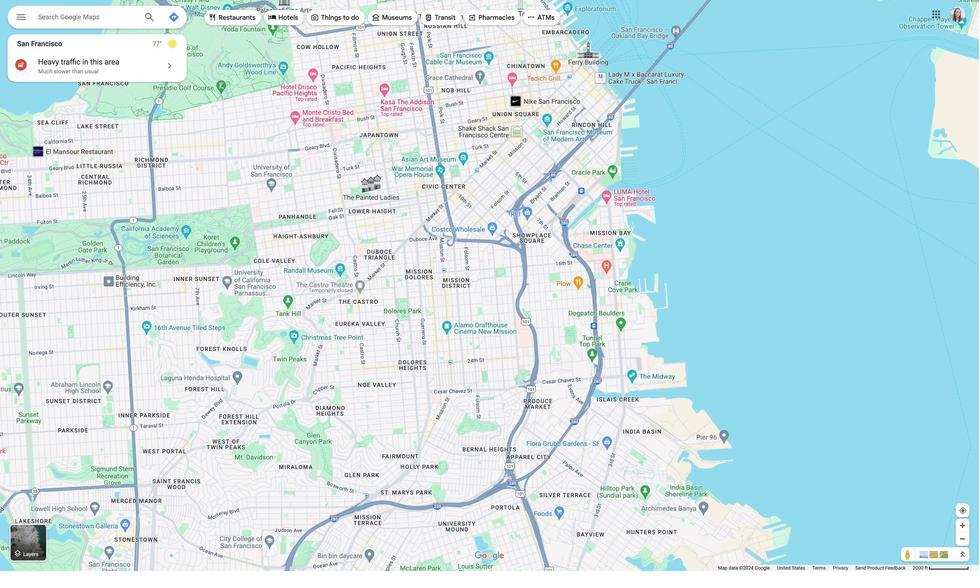 Task type: describe. For each thing, give the bounding box(es) containing it.
zoom in image
[[959, 522, 966, 529]]

google maps element
[[0, 0, 979, 571]]

san francisco region
[[8, 34, 187, 82]]



Task type: vqa. For each thing, say whether or not it's contained in the screenshot.
Alliances
no



Task type: locate. For each thing, give the bounding box(es) containing it.
show your location image
[[959, 506, 967, 515]]

none field inside google maps element
[[38, 11, 136, 22]]

google account: claire pajot  
(claire@adept.ai) image
[[950, 7, 966, 22]]

sunny image
[[167, 38, 178, 50]]

None field
[[38, 11, 136, 22]]

None search field
[[8, 6, 187, 30]]

show street view coverage image
[[901, 547, 916, 562]]

none search field inside google maps element
[[8, 6, 187, 30]]

zoom out image
[[959, 535, 966, 543]]

san francisco weather group
[[153, 34, 187, 53]]



